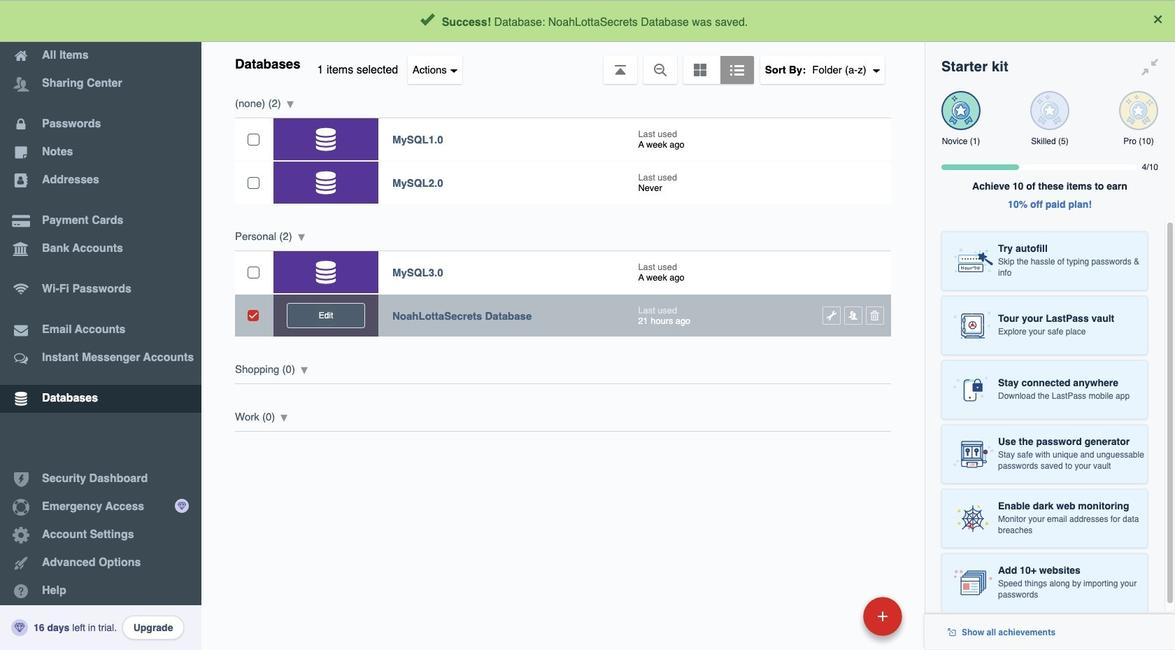Task type: describe. For each thing, give the bounding box(es) containing it.
search my vault text field
[[337, 6, 896, 36]]

new item element
[[767, 596, 908, 636]]

Search search field
[[337, 6, 896, 36]]



Task type: locate. For each thing, give the bounding box(es) containing it.
main navigation navigation
[[0, 0, 202, 650]]

new item navigation
[[767, 593, 911, 650]]

alert
[[0, 0, 1176, 42]]

vault options navigation
[[202, 42, 925, 84]]



Task type: vqa. For each thing, say whether or not it's contained in the screenshot.
New Item image
no



